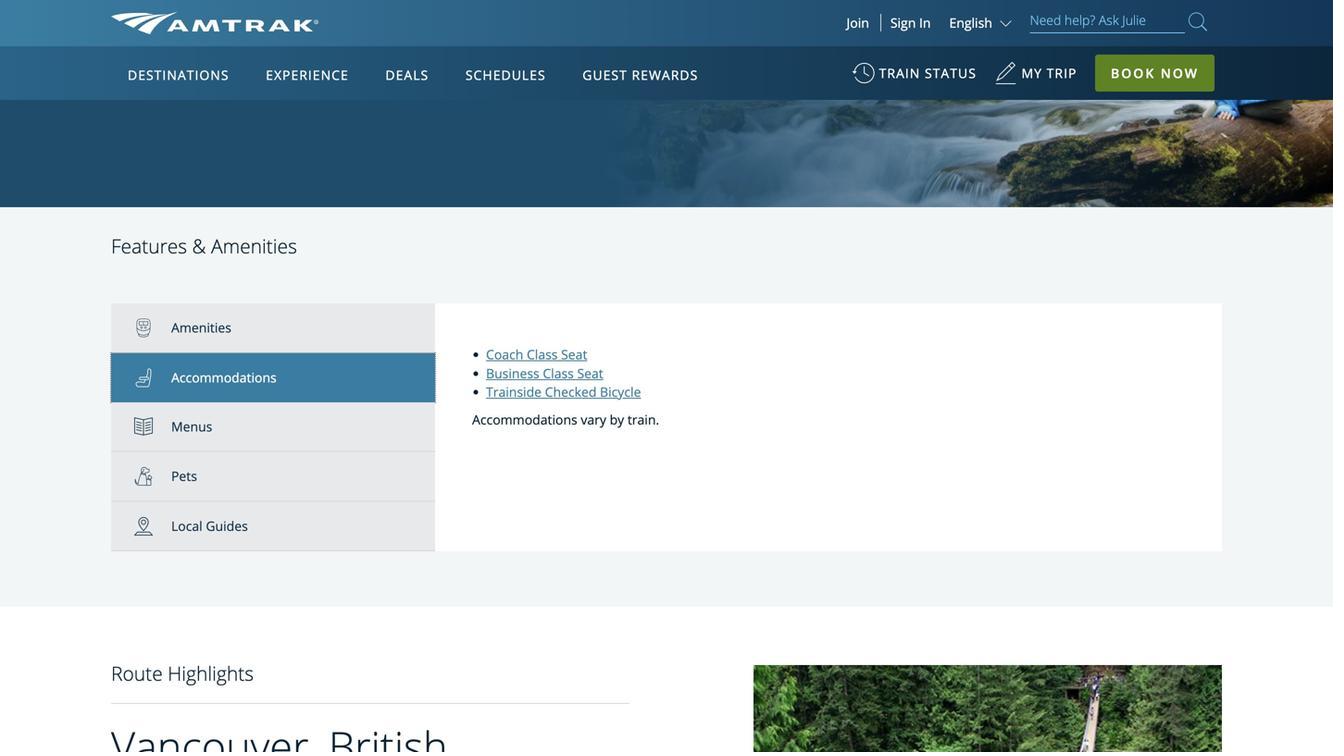 Task type: describe. For each thing, give the bounding box(es) containing it.
—                                      jules renard
[[823, 15, 1066, 66]]

sign
[[890, 14, 916, 31]]

deals button
[[378, 49, 436, 101]]

menus button
[[111, 403, 435, 452]]

coach class seat business class seat trainside checked bicycle
[[486, 346, 641, 401]]

—
[[823, 15, 859, 66]]

coach
[[486, 346, 523, 364]]

business class seat link
[[486, 365, 603, 382]]

features & amenities
[[111, 233, 297, 259]]

amtrak image
[[111, 12, 319, 34]]

sign in
[[890, 14, 931, 31]]

destinations
[[128, 66, 229, 84]]

coach class seat link
[[486, 346, 587, 364]]

guest rewards button
[[575, 49, 706, 101]]

by
[[610, 411, 624, 428]]

guest rewards
[[583, 66, 698, 84]]

pets
[[171, 468, 197, 485]]

experience
[[266, 66, 349, 84]]

route
[[111, 661, 163, 687]]

route highlights
[[111, 661, 254, 687]]

&
[[192, 233, 206, 259]]

english
[[949, 14, 992, 31]]

deals
[[386, 66, 429, 84]]

local
[[171, 517, 202, 535]]

guest
[[583, 66, 628, 84]]

pictoral icon for pets image
[[134, 468, 171, 486]]

regions map image
[[180, 155, 624, 414]]

amenities inside button
[[171, 319, 231, 337]]

Please enter your search item search field
[[1030, 9, 1185, 33]]

book now button
[[1095, 55, 1215, 92]]

book
[[1111, 64, 1156, 82]]

book now
[[1111, 64, 1199, 82]]

join
[[847, 14, 869, 31]]

pets button
[[111, 452, 435, 502]]

status
[[925, 64, 977, 82]]

checked
[[545, 383, 597, 401]]

in
[[919, 14, 931, 31]]

experience button
[[258, 49, 356, 101]]

my trip button
[[995, 56, 1077, 101]]

sign in button
[[890, 14, 931, 31]]

rewards
[[632, 66, 698, 84]]

menus
[[171, 418, 212, 435]]

trainside checked bicycle link
[[486, 383, 641, 401]]

schedules link
[[458, 46, 553, 100]]

trip
[[1047, 64, 1077, 82]]

train
[[879, 64, 921, 82]]



Task type: locate. For each thing, give the bounding box(es) containing it.
accommodations for accommodations
[[171, 369, 277, 387]]

guides
[[206, 517, 248, 535]]

train.
[[628, 411, 659, 428]]

vary
[[581, 411, 606, 428]]

amenities up 'pictoral icon for seat'
[[171, 319, 231, 337]]

0 vertical spatial amenities
[[211, 233, 297, 259]]

seat up business class seat link
[[561, 346, 587, 364]]

0 horizontal spatial accommodations
[[171, 369, 277, 387]]

0 vertical spatial seat
[[561, 346, 587, 364]]

english button
[[949, 14, 1016, 31]]

renard
[[950, 15, 1066, 66]]

accommodations for accommodations vary by train.
[[472, 411, 577, 428]]

trainside
[[486, 383, 542, 401]]

accommodations down trainside
[[472, 411, 577, 428]]

list
[[111, 304, 435, 552]]

my trip
[[1022, 64, 1077, 82]]

schedules
[[466, 66, 546, 84]]

amenities
[[211, 233, 297, 259], [171, 319, 231, 337]]

train status link
[[852, 56, 977, 101]]

seat up checked
[[577, 365, 603, 382]]

banner containing join
[[0, 0, 1333, 428]]

0 vertical spatial accommodations
[[171, 369, 277, 387]]

pictoral icon for menu image
[[134, 418, 171, 436]]

destinations button
[[120, 49, 237, 101]]

now
[[1161, 64, 1199, 82]]

1 vertical spatial seat
[[577, 365, 603, 382]]

pictoral icon for local-guides image
[[134, 517, 171, 536]]

1 vertical spatial accommodations
[[472, 411, 577, 428]]

pictoral icon for seat image
[[134, 369, 171, 387]]

my
[[1022, 64, 1043, 82]]

class
[[527, 346, 558, 364], [543, 365, 574, 382]]

application
[[180, 155, 624, 414]]

1 vertical spatial amenities
[[171, 319, 231, 337]]

accommodations button
[[111, 354, 435, 403]]

local guides
[[171, 517, 248, 535]]

list containing amenities
[[111, 304, 435, 552]]

join button
[[836, 14, 881, 31]]

class up trainside checked bicycle link
[[543, 365, 574, 382]]

class up business class seat link
[[527, 346, 558, 364]]

accommodations list item
[[111, 354, 435, 403]]

accommodations inside button
[[171, 369, 277, 387]]

seat
[[561, 346, 587, 364], [577, 365, 603, 382]]

local guides button
[[111, 502, 435, 552]]

search icon image
[[1189, 9, 1207, 34]]

features
[[111, 233, 187, 259]]

accommodations up menus
[[171, 369, 277, 387]]

banner
[[0, 0, 1333, 428]]

bicycle
[[600, 383, 641, 401]]

amenities right the &
[[211, 233, 297, 259]]

jules
[[869, 15, 940, 66]]

amenities button
[[111, 304, 435, 354]]

0 vertical spatial class
[[527, 346, 558, 364]]

accommodations vary by train.
[[472, 411, 659, 428]]

1 horizontal spatial accommodations
[[472, 411, 577, 428]]

pictoral icon for train image
[[134, 319, 171, 338]]

train status
[[879, 64, 977, 82]]

business
[[486, 365, 539, 382]]

accommodations
[[171, 369, 277, 387], [472, 411, 577, 428]]

1 vertical spatial class
[[543, 365, 574, 382]]

highlights
[[168, 661, 254, 687]]



Task type: vqa. For each thing, say whether or not it's contained in the screenshot.
1st Review from the top of the Review the Amtrak Private Car Safety Manual . Review the mechanical bulletins for any operational requirements and restrictions. Review the best practices . Consult the Service Alerts & Notices to see events that may affect your travel.
no



